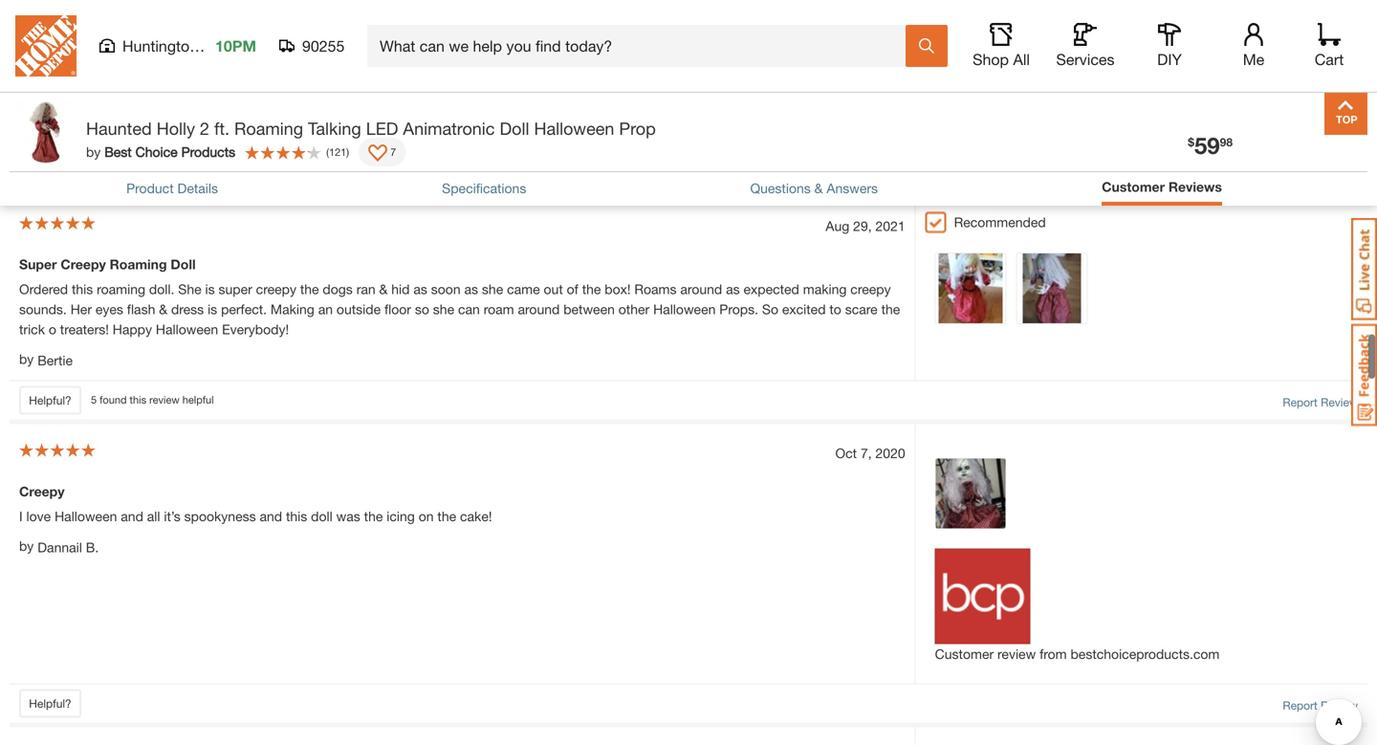 Task type: vqa. For each thing, say whether or not it's contained in the screenshot.
209 in the left top of the page
no



Task type: locate. For each thing, give the bounding box(es) containing it.
report review for oct 7, 2020
[[1283, 699, 1358, 712]]

report review button
[[1283, 167, 1358, 184], [1283, 394, 1358, 411], [1283, 697, 1358, 714]]

2 review from the top
[[1321, 396, 1358, 409]]

from
[[1040, 646, 1067, 662]]

best
[[104, 144, 132, 160]]

)
[[347, 146, 349, 158]]

1 vertical spatial report review
[[1283, 396, 1358, 409]]

o
[[49, 322, 56, 337]]

halloween up b.
[[55, 508, 117, 524]]

she
[[178, 281, 201, 297]]

halloween down roams
[[653, 301, 716, 317]]

0 vertical spatial logo image
[[935, 18, 1031, 114]]

2 report review from the top
[[1283, 396, 1358, 409]]

products
[[181, 144, 235, 160]]

around down out
[[518, 301, 560, 317]]

she down soon
[[433, 301, 454, 317]]

i
[[19, 508, 23, 524]]

bertie
[[37, 353, 73, 368]]

the right of
[[582, 281, 601, 297]]

1 horizontal spatial around
[[680, 281, 722, 297]]

0 horizontal spatial customer
[[935, 646, 994, 662]]

feedback link image
[[1352, 323, 1377, 427]]

she up roam
[[482, 281, 503, 297]]

2 helpful? button from the top
[[19, 386, 81, 415]]

this up her
[[72, 281, 93, 297]]

answers
[[827, 180, 878, 196]]

creepy up her
[[61, 257, 106, 272]]

by left best
[[86, 144, 101, 160]]

1 horizontal spatial doll
[[500, 118, 529, 139]]

1 vertical spatial helpful? button
[[19, 386, 81, 415]]

cake!
[[460, 508, 492, 524]]

so
[[415, 301, 429, 317]]

1 horizontal spatial she
[[482, 281, 503, 297]]

talking
[[308, 118, 361, 139]]

0 horizontal spatial this
[[72, 281, 93, 297]]

is right 'dress'
[[208, 301, 217, 317]]

2 vertical spatial report
[[1283, 699, 1318, 712]]

creepy inside 'super creepy roaming doll ordered this roaming doll. she is super creepy the dogs ran & hid as soon as she came out of the box! roams around as expected making creepy sounds. her eyes flash & dress is perfect. making an outside floor so she can roam around between other halloween props. so excited to scare the trick o treaters! happy halloween everybody!'
[[61, 257, 106, 272]]

questions & answers button
[[750, 178, 878, 198], [750, 178, 878, 198]]

2 and from the left
[[260, 508, 282, 524]]

0 horizontal spatial creepy
[[256, 281, 296, 297]]

customer reviews button
[[1102, 177, 1222, 201], [1102, 177, 1222, 197]]

2 report from the top
[[1283, 396, 1318, 409]]

creepy up 'scare' at the top right of the page
[[851, 281, 891, 297]]

by left isabella
[[19, 8, 34, 24]]

0 horizontal spatial roaming
[[110, 257, 167, 272]]

0 vertical spatial helpful? button
[[19, 159, 81, 188]]

creepy i love halloween and all it's spookyness and this doll was the icing on the cake!
[[19, 484, 492, 524]]

1 horizontal spatial roaming
[[234, 118, 303, 139]]

bertie button
[[37, 351, 73, 371]]

0 vertical spatial this
[[72, 281, 93, 297]]

customer left reviews
[[1102, 179, 1165, 195]]

customer
[[1102, 179, 1165, 195], [935, 646, 994, 662]]

out
[[544, 281, 563, 297]]

2 vertical spatial helpful? button
[[19, 689, 81, 718]]

2 horizontal spatial as
[[726, 281, 740, 297]]

oct 7, 2020
[[835, 445, 905, 461]]

on
[[419, 508, 434, 524]]

0 vertical spatial around
[[680, 281, 722, 297]]

0 horizontal spatial around
[[518, 301, 560, 317]]

box!
[[605, 281, 631, 297]]

0 horizontal spatial and
[[121, 508, 143, 524]]

eyes
[[96, 301, 123, 317]]

expected
[[744, 281, 799, 297]]

oct
[[835, 445, 857, 461]]

shop all
[[973, 50, 1030, 68]]

2 vertical spatial &
[[159, 301, 167, 317]]

29,
[[853, 218, 872, 234]]

creepy up love
[[19, 484, 65, 499]]

recommended
[[954, 214, 1046, 230]]

doll right animatronic
[[500, 118, 529, 139]]

shop
[[973, 50, 1009, 68]]

her
[[70, 301, 92, 317]]

0 vertical spatial customer
[[1102, 179, 1165, 195]]

2 vertical spatial this
[[286, 508, 307, 524]]

1 vertical spatial around
[[518, 301, 560, 317]]

details
[[177, 180, 218, 196]]

by inside by bertie
[[19, 351, 34, 367]]

1 creepy from the left
[[256, 281, 296, 297]]

park
[[202, 37, 234, 55]]

by for by bertie
[[19, 351, 34, 367]]

1 vertical spatial logo image
[[935, 549, 1031, 644]]

2021
[[876, 218, 905, 234]]

3 report review from the top
[[1283, 699, 1358, 712]]

1 vertical spatial roaming
[[110, 257, 167, 272]]

doll
[[500, 118, 529, 139], [171, 257, 196, 272]]

services
[[1056, 50, 1115, 68]]

ran
[[356, 281, 376, 297]]

3 review from the top
[[1321, 699, 1358, 712]]

0 horizontal spatial as
[[414, 281, 427, 297]]

3 report review button from the top
[[1283, 697, 1358, 714]]

1 vertical spatial creepy
[[19, 484, 65, 499]]

scare
[[845, 301, 878, 317]]

1 horizontal spatial &
[[379, 281, 388, 297]]

customer left from
[[935, 646, 994, 662]]

3 report from the top
[[1283, 699, 1318, 712]]

2 helpful? from the top
[[29, 394, 71, 407]]

me button
[[1223, 23, 1285, 69]]

dannail
[[37, 539, 82, 555]]

the
[[300, 281, 319, 297], [582, 281, 601, 297], [881, 301, 900, 317], [364, 508, 383, 524], [438, 508, 456, 524]]

creepy inside creepy i love halloween and all it's spookyness and this doll was the icing on the cake!
[[19, 484, 65, 499]]

1 horizontal spatial review
[[998, 646, 1036, 662]]

& left hid
[[379, 281, 388, 297]]

review
[[1321, 169, 1358, 182], [1321, 396, 1358, 409], [1321, 699, 1358, 712]]

can
[[458, 301, 480, 317]]

0 vertical spatial review
[[1321, 169, 1358, 182]]

1 and from the left
[[121, 508, 143, 524]]

this left doll
[[286, 508, 307, 524]]

specifications
[[442, 180, 526, 196]]

as right hid
[[414, 281, 427, 297]]

0 horizontal spatial review
[[149, 394, 180, 406]]

by inside the by dannail b.
[[19, 538, 34, 554]]

super creepy roaming doll ordered this roaming doll. she is super creepy the dogs ran & hid as soon as she came out of the box! roams around as expected making creepy sounds. her eyes flash & dress is perfect. making an outside floor so she can roam around between other halloween props. so excited to scare the trick o treaters! happy halloween everybody!
[[19, 257, 900, 337]]

2 report review button from the top
[[1283, 394, 1358, 411]]

review left from
[[998, 646, 1036, 662]]

top button
[[1325, 92, 1368, 135]]

1 horizontal spatial creepy
[[851, 281, 891, 297]]

0 vertical spatial helpful?
[[29, 167, 71, 180]]

it's
[[164, 508, 181, 524]]

around up props.
[[680, 281, 722, 297]]

trick
[[19, 322, 45, 337]]

logo image
[[935, 18, 1031, 114], [935, 549, 1031, 644]]

2 vertical spatial report review
[[1283, 699, 1358, 712]]

1 vertical spatial &
[[379, 281, 388, 297]]

is right the she
[[205, 281, 215, 297]]

doll
[[311, 508, 333, 524]]

0 vertical spatial report
[[1283, 169, 1318, 182]]

1 horizontal spatial as
[[464, 281, 478, 297]]

2 vertical spatial report review button
[[1283, 697, 1358, 714]]

0 horizontal spatial doll
[[171, 257, 196, 272]]

report for aug 29, 2021
[[1283, 396, 1318, 409]]

dannail b. button
[[37, 538, 99, 558]]

3 helpful? from the top
[[29, 697, 71, 710]]

props.
[[720, 301, 758, 317]]

customer for customer review from bestchoiceproducts.com
[[935, 646, 994, 662]]

bestchoiceproducts.com
[[1071, 646, 1220, 662]]

ordered
[[19, 281, 68, 297]]

and
[[121, 508, 143, 524], [260, 508, 282, 524]]

1 horizontal spatial and
[[260, 508, 282, 524]]

2 vertical spatial helpful?
[[29, 697, 71, 710]]

0 vertical spatial report review
[[1283, 169, 1358, 182]]

dress
[[171, 301, 204, 317]]

1 report from the top
[[1283, 169, 1318, 182]]

1 vertical spatial doll
[[171, 257, 196, 272]]

making
[[271, 301, 315, 317]]

everybody!
[[222, 322, 289, 337]]

1 vertical spatial customer
[[935, 646, 994, 662]]

as up props.
[[726, 281, 740, 297]]

1 vertical spatial report
[[1283, 396, 1318, 409]]

59
[[1195, 132, 1220, 159]]

& down doll.
[[159, 301, 167, 317]]

1 vertical spatial she
[[433, 301, 454, 317]]

0 vertical spatial creepy
[[61, 257, 106, 272]]

floor
[[384, 301, 411, 317]]

report
[[1283, 169, 1318, 182], [1283, 396, 1318, 409], [1283, 699, 1318, 712]]

2 vertical spatial review
[[1321, 699, 1358, 712]]

1 vertical spatial review
[[1321, 396, 1358, 409]]

halloween down 'dress'
[[156, 322, 218, 337]]

by left bertie
[[19, 351, 34, 367]]

& left answers
[[815, 180, 823, 196]]

1 vertical spatial this
[[130, 394, 146, 406]]

was
[[336, 508, 360, 524]]

0 vertical spatial &
[[815, 180, 823, 196]]

1 horizontal spatial customer
[[1102, 179, 1165, 195]]

making
[[803, 281, 847, 297]]

2 horizontal spatial this
[[286, 508, 307, 524]]

doll up the she
[[171, 257, 196, 272]]

0 vertical spatial doll
[[500, 118, 529, 139]]

by down i
[[19, 538, 34, 554]]

1 vertical spatial report review button
[[1283, 394, 1358, 411]]

review left helpful
[[149, 394, 180, 406]]

0 horizontal spatial &
[[159, 301, 167, 317]]

creepy up making
[[256, 281, 296, 297]]

and right "spookyness"
[[260, 508, 282, 524]]

as
[[414, 281, 427, 297], [464, 281, 478, 297], [726, 281, 740, 297]]

to
[[830, 301, 842, 317]]

led
[[366, 118, 398, 139]]

is
[[205, 281, 215, 297], [208, 301, 217, 317]]

questions & answers
[[750, 180, 878, 196]]

and left "all"
[[121, 508, 143, 524]]

this
[[72, 281, 93, 297], [130, 394, 146, 406], [286, 508, 307, 524]]

0 vertical spatial report review button
[[1283, 167, 1358, 184]]

1 vertical spatial helpful?
[[29, 394, 71, 407]]

as up can
[[464, 281, 478, 297]]

aug
[[826, 218, 850, 234]]

by for by dannail b.
[[19, 538, 34, 554]]

0 vertical spatial review
[[149, 394, 180, 406]]

the up the an
[[300, 281, 319, 297]]

product details button
[[126, 178, 218, 198], [126, 178, 218, 198]]

found
[[100, 394, 127, 406]]

roaming up roaming
[[110, 257, 167, 272]]

this right found
[[130, 394, 146, 406]]

roaming right ft. on the left
[[234, 118, 303, 139]]

by inside by isabella g.
[[19, 8, 34, 24]]



Task type: describe. For each thing, give the bounding box(es) containing it.
1 report review button from the top
[[1283, 167, 1358, 184]]

customer reviews
[[1102, 179, 1222, 195]]

isabella g. button
[[37, 7, 101, 27]]

happy
[[113, 322, 152, 337]]

roaming inside 'super creepy roaming doll ordered this roaming doll. she is super creepy the dogs ran & hid as soon as she came out of the box! roams around as expected making creepy sounds. her eyes flash & dress is perfect. making an outside floor so she can roam around between other halloween props. so excited to scare the trick o treaters! happy halloween everybody!'
[[110, 257, 167, 272]]

3 as from the left
[[726, 281, 740, 297]]

1 as from the left
[[414, 281, 427, 297]]

soon
[[431, 281, 461, 297]]

What can we help you find today? search field
[[380, 26, 905, 66]]

0 vertical spatial she
[[482, 281, 503, 297]]

dogs
[[323, 281, 353, 297]]

isabella
[[37, 9, 83, 25]]

0 vertical spatial is
[[205, 281, 215, 297]]

2 logo image from the top
[[935, 549, 1031, 644]]

the home depot logo image
[[15, 15, 77, 77]]

prop
[[619, 118, 656, 139]]

7 button
[[359, 138, 406, 166]]

0 horizontal spatial she
[[433, 301, 454, 317]]

diy button
[[1139, 23, 1200, 69]]

between
[[564, 301, 615, 317]]

1 logo image from the top
[[935, 18, 1031, 114]]

hid
[[391, 281, 410, 297]]

by best choice products
[[86, 144, 235, 160]]

came
[[507, 281, 540, 297]]

product
[[126, 180, 174, 196]]

by dannail b.
[[19, 538, 99, 555]]

helpful
[[182, 394, 214, 406]]

2 horizontal spatial &
[[815, 180, 823, 196]]

diy
[[1157, 50, 1182, 68]]

5
[[91, 394, 97, 406]]

animatronic
[[403, 118, 495, 139]]

2 creepy from the left
[[851, 281, 891, 297]]

cart
[[1315, 50, 1344, 68]]

choice
[[135, 144, 178, 160]]

sounds.
[[19, 301, 67, 317]]

3 helpful? button from the top
[[19, 689, 81, 718]]

all
[[1013, 50, 1030, 68]]

excited
[[782, 301, 826, 317]]

by for by best choice products
[[86, 144, 101, 160]]

1 helpful? button from the top
[[19, 159, 81, 188]]

huntington park
[[122, 37, 234, 55]]

g.
[[87, 9, 101, 25]]

10pm
[[215, 37, 256, 55]]

halloween inside creepy i love halloween and all it's spookyness and this doll was the icing on the cake!
[[55, 508, 117, 524]]

aug 29, 2021
[[826, 218, 905, 234]]

(
[[326, 146, 329, 158]]

of
[[567, 281, 578, 297]]

the right was
[[364, 508, 383, 524]]

121
[[329, 146, 347, 158]]

cart link
[[1308, 23, 1351, 69]]

so
[[762, 301, 779, 317]]

roams
[[635, 281, 677, 297]]

90255
[[302, 37, 345, 55]]

report review button for 2020
[[1283, 697, 1358, 714]]

doll.
[[149, 281, 174, 297]]

other
[[619, 301, 650, 317]]

review for 2021
[[1321, 396, 1358, 409]]

roaming
[[97, 281, 145, 297]]

super
[[219, 281, 252, 297]]

$ 59 98
[[1188, 132, 1233, 159]]

5 found this review helpful
[[91, 394, 214, 406]]

report review button for 2021
[[1283, 394, 1358, 411]]

1 vertical spatial is
[[208, 301, 217, 317]]

customer for customer reviews
[[1102, 179, 1165, 195]]

review for 2020
[[1321, 699, 1358, 712]]

me
[[1243, 50, 1265, 68]]

display image
[[368, 144, 388, 164]]

reviews
[[1169, 179, 1222, 195]]

shop all button
[[971, 23, 1032, 69]]

super
[[19, 257, 57, 272]]

holly
[[157, 118, 195, 139]]

live chat image
[[1352, 218, 1377, 320]]

report for oct 7, 2020
[[1283, 699, 1318, 712]]

1 horizontal spatial this
[[130, 394, 146, 406]]

1 report review from the top
[[1283, 169, 1358, 182]]

all
[[147, 508, 160, 524]]

the right on
[[438, 508, 456, 524]]

product details
[[126, 180, 218, 196]]

this inside creepy i love halloween and all it's spookyness and this doll was the icing on the cake!
[[286, 508, 307, 524]]

2 as from the left
[[464, 281, 478, 297]]

b.
[[86, 539, 99, 555]]

1 vertical spatial review
[[998, 646, 1036, 662]]

customer review from bestchoiceproducts.com
[[935, 646, 1220, 662]]

product image image
[[14, 101, 77, 164]]

haunted holly 2 ft. roaming talking led animatronic doll halloween prop
[[86, 118, 656, 139]]

love
[[26, 508, 51, 524]]

doll inside 'super creepy roaming doll ordered this roaming doll. she is super creepy the dogs ran & hid as soon as she came out of the box! roams around as expected making creepy sounds. her eyes flash & dress is perfect. making an outside floor so she can roam around between other halloween props. so excited to scare the trick o treaters! happy halloween everybody!'
[[171, 257, 196, 272]]

perfect.
[[221, 301, 267, 317]]

haunted
[[86, 118, 152, 139]]

0 vertical spatial roaming
[[234, 118, 303, 139]]

the right 'scare' at the top right of the page
[[881, 301, 900, 317]]

$
[[1188, 135, 1195, 149]]

huntington
[[122, 37, 198, 55]]

an
[[318, 301, 333, 317]]

by for by isabella g.
[[19, 8, 34, 24]]

services button
[[1055, 23, 1116, 69]]

questions
[[750, 180, 811, 196]]

98
[[1220, 135, 1233, 149]]

1 helpful? from the top
[[29, 167, 71, 180]]

treaters!
[[60, 322, 109, 337]]

icing
[[387, 508, 415, 524]]

by bertie
[[19, 351, 73, 368]]

report review for aug 29, 2021
[[1283, 396, 1358, 409]]

ft.
[[214, 118, 230, 139]]

spookyness
[[184, 508, 256, 524]]

this inside 'super creepy roaming doll ordered this roaming doll. she is super creepy the dogs ran & hid as soon as she came out of the box! roams around as expected making creepy sounds. her eyes flash & dress is perfect. making an outside floor so she can roam around between other halloween props. so excited to scare the trick o treaters! happy halloween everybody!'
[[72, 281, 93, 297]]

by isabella g.
[[19, 8, 101, 25]]

halloween left prop
[[534, 118, 614, 139]]

1 review from the top
[[1321, 169, 1358, 182]]

flash
[[127, 301, 155, 317]]

2
[[200, 118, 210, 139]]



